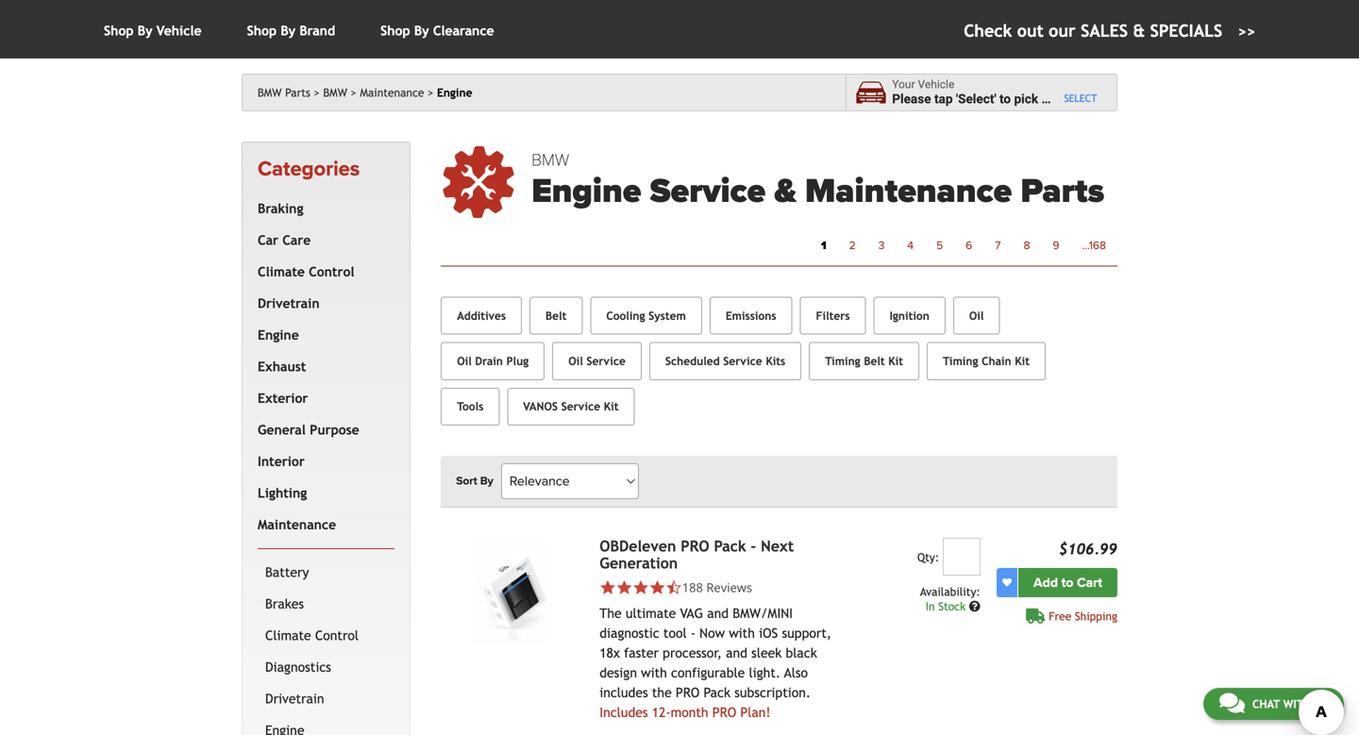 Task type: vqa. For each thing, say whether or not it's contained in the screenshot.
the will
no



Task type: describe. For each thing, give the bounding box(es) containing it.
pro inside obdeleven pro pack - next generation
[[681, 537, 710, 555]]

generation
[[600, 554, 678, 572]]

$106.99
[[1059, 540, 1118, 558]]

1 vertical spatial with
[[641, 665, 667, 680]]

bmw for parts
[[258, 86, 282, 99]]

vanos service kit link
[[507, 388, 635, 426]]

half star image
[[666, 579, 682, 596]]

8 link
[[1012, 234, 1042, 258]]

diagnostics
[[265, 660, 331, 675]]

shop for shop by vehicle
[[104, 23, 134, 38]]

9
[[1053, 239, 1060, 253]]

timing chain kit link
[[927, 342, 1046, 380]]

1 horizontal spatial bmw
[[323, 86, 347, 99]]

shop by brand
[[247, 23, 335, 38]]

…168 link
[[1071, 234, 1118, 258]]

in stock
[[926, 600, 969, 613]]

clearance
[[433, 23, 494, 38]]

question circle image
[[969, 601, 981, 612]]

oil service link
[[552, 342, 642, 380]]

vehicle
[[1052, 92, 1093, 107]]

kits
[[766, 354, 786, 368]]

engine inside category navigation element
[[258, 327, 299, 343]]

oil link
[[953, 297, 1000, 335]]

additives link
[[441, 297, 522, 335]]

…168
[[1082, 239, 1106, 253]]

design
[[600, 665, 637, 680]]

climate control link for drivetrain
[[254, 256, 391, 288]]

shipping
[[1075, 610, 1118, 623]]

reviews
[[707, 579, 752, 596]]

0 vertical spatial vehicle
[[157, 23, 202, 38]]

2 link
[[838, 234, 867, 258]]

- inside the ultimate vag and bmw/mini diagnostic tool - now with ios support, 18x faster processor, and sleek black design with configurable light. also includes the pro pack subscription. includes 12-month pro plan!
[[691, 626, 696, 641]]

sort
[[456, 474, 477, 488]]

chat with us
[[1253, 698, 1328, 711]]

vag
[[680, 606, 703, 621]]

control for diagnostics
[[315, 628, 359, 643]]

bmw engine service & maintenance parts
[[532, 150, 1105, 212]]

sales & specials
[[1081, 21, 1223, 41]]

188 reviews
[[682, 579, 752, 596]]

kit for vanos service kit
[[604, 400, 619, 413]]

a
[[1042, 92, 1049, 107]]

paginated product list navigation navigation
[[532, 234, 1118, 258]]

vanos
[[523, 400, 558, 413]]

scheduled
[[665, 354, 720, 368]]

control for drivetrain
[[309, 264, 355, 279]]

climate control link for diagnostics
[[262, 620, 391, 652]]

tap
[[935, 92, 953, 107]]

exterior link
[[254, 383, 391, 414]]

0 vertical spatial maintenance
[[360, 86, 424, 99]]

oil for oil service
[[569, 354, 583, 368]]

with inside chat with us link
[[1284, 698, 1311, 711]]

add to cart
[[1034, 575, 1103, 591]]

timing for timing chain kit
[[943, 354, 979, 368]]

free shipping
[[1049, 610, 1118, 623]]

6 link
[[955, 234, 984, 258]]

12-
[[652, 705, 671, 720]]

add to wish list image
[[1003, 578, 1012, 587]]

includes
[[600, 705, 648, 720]]

add
[[1034, 575, 1058, 591]]

sort by
[[456, 474, 494, 488]]

obdeleven
[[600, 537, 676, 555]]

support,
[[782, 626, 832, 641]]

your vehicle please tap 'select' to pick a vehicle
[[892, 78, 1093, 107]]

brand
[[300, 23, 335, 38]]

maintenance inside category navigation element
[[258, 517, 336, 532]]

5 link
[[925, 234, 955, 258]]

scheduled service kits link
[[649, 342, 802, 380]]

pack inside obdeleven pro pack - next generation
[[714, 537, 746, 555]]

the
[[652, 685, 672, 700]]

month
[[671, 705, 709, 720]]

chat with us link
[[1204, 688, 1344, 720]]

timing belt kit link
[[809, 342, 920, 380]]

1 188 reviews link from the left
[[600, 579, 844, 596]]

bmw for engine
[[532, 150, 569, 170]]

1 vertical spatial belt
[[864, 354, 885, 368]]

general
[[258, 422, 306, 437]]

tool
[[664, 626, 687, 641]]

ignition link
[[874, 297, 946, 335]]

general purpose link
[[254, 414, 391, 446]]

the
[[600, 606, 622, 621]]

filters
[[816, 309, 850, 322]]

pack inside the ultimate vag and bmw/mini diagnostic tool - now with ios support, 18x faster processor, and sleek black design with configurable light. also includes the pro pack subscription. includes 12-month pro plan!
[[704, 685, 731, 700]]

climate control for car care
[[258, 264, 355, 279]]

brakes link
[[262, 588, 391, 620]]

& inside 'bmw engine service & maintenance parts'
[[774, 171, 797, 212]]

18x
[[600, 646, 620, 661]]

climate control for brakes
[[265, 628, 359, 643]]

3 star image from the left
[[633, 579, 649, 596]]

'select'
[[956, 92, 997, 107]]

9 link
[[1042, 234, 1071, 258]]

kit for timing belt kit
[[889, 354, 903, 368]]

includes
[[600, 685, 648, 700]]

es#3706578 - 024871obd02 - obdeleven pro pack - next generation - the ultimate vag and bmw/mini diagnostic tool - now with ios support, 18x faster processor, and sleek black design with configurable light. also includes the pro pack subscription. - obdeleven - audi bmw volkswagen mini image
[[441, 538, 585, 646]]

bmw link
[[323, 86, 357, 99]]

timing for timing belt kit
[[825, 354, 861, 368]]

shop by vehicle link
[[104, 23, 202, 38]]

1 vertical spatial and
[[726, 646, 748, 661]]

0 vertical spatial maintenance link
[[360, 86, 434, 99]]

battery
[[265, 565, 309, 580]]

service inside 'bmw engine service & maintenance parts'
[[650, 171, 766, 212]]

kit for timing chain kit
[[1015, 354, 1030, 368]]

lighting link
[[254, 478, 391, 509]]

processor,
[[663, 646, 722, 661]]

7
[[995, 239, 1001, 253]]

category navigation element
[[242, 142, 411, 735]]

your
[[892, 78, 915, 91]]

care
[[282, 233, 311, 248]]

filters link
[[800, 297, 866, 335]]

service for vanos service kit
[[561, 400, 601, 413]]

3
[[879, 239, 885, 253]]

ios
[[759, 626, 778, 641]]

8
[[1024, 239, 1030, 253]]

maintenance subcategories element
[[258, 548, 395, 735]]



Task type: locate. For each thing, give the bounding box(es) containing it.
-
[[751, 537, 756, 555], [691, 626, 696, 641]]

parts
[[285, 86, 310, 99], [1021, 171, 1105, 212]]

2 timing from the left
[[943, 354, 979, 368]]

scheduled service kits
[[665, 354, 786, 368]]

2
[[849, 239, 856, 253]]

1 vertical spatial drivetrain
[[265, 691, 324, 706]]

2 shop from the left
[[247, 23, 277, 38]]

& inside "link"
[[1133, 21, 1145, 41]]

0 vertical spatial drivetrain
[[258, 296, 320, 311]]

1 horizontal spatial oil
[[569, 354, 583, 368]]

plug
[[506, 354, 529, 368]]

service inside scheduled service kits 'link'
[[723, 354, 763, 368]]

- inside obdeleven pro pack - next generation
[[751, 537, 756, 555]]

climate control down care
[[258, 264, 355, 279]]

climate down car care
[[258, 264, 305, 279]]

- right tool
[[691, 626, 696, 641]]

oil
[[969, 309, 984, 322], [457, 354, 472, 368], [569, 354, 583, 368]]

shop for shop by brand
[[247, 23, 277, 38]]

interior link
[[254, 446, 391, 478]]

exterior
[[258, 391, 308, 406]]

to left pick
[[1000, 92, 1011, 107]]

188
[[682, 579, 703, 596]]

ultimate
[[626, 606, 676, 621]]

1 horizontal spatial belt
[[864, 354, 885, 368]]

0 vertical spatial to
[[1000, 92, 1011, 107]]

5
[[937, 239, 943, 253]]

to right add
[[1062, 575, 1074, 591]]

0 horizontal spatial to
[[1000, 92, 1011, 107]]

to inside button
[[1062, 575, 1074, 591]]

by for brand
[[281, 23, 296, 38]]

ignition
[[890, 309, 930, 322]]

0 vertical spatial belt
[[546, 309, 567, 322]]

timing left chain
[[943, 354, 979, 368]]

general purpose
[[258, 422, 359, 437]]

tools link
[[441, 388, 500, 426]]

and up 'now'
[[707, 606, 729, 621]]

kit down ignition link
[[889, 354, 903, 368]]

1 horizontal spatial &
[[1133, 21, 1145, 41]]

cooling system link
[[590, 297, 702, 335]]

drivetrain for the top drivetrain link
[[258, 296, 320, 311]]

0 horizontal spatial bmw
[[258, 86, 282, 99]]

1 vertical spatial maintenance
[[805, 171, 1012, 212]]

0 vertical spatial -
[[751, 537, 756, 555]]

oil up vanos service kit
[[569, 354, 583, 368]]

0 horizontal spatial belt
[[546, 309, 567, 322]]

engine
[[437, 86, 472, 99], [532, 171, 641, 212], [258, 327, 299, 343]]

1 horizontal spatial kit
[[889, 354, 903, 368]]

climate control down brakes link
[[265, 628, 359, 643]]

plan!
[[741, 705, 771, 720]]

maintenance inside 'bmw engine service & maintenance parts'
[[805, 171, 1012, 212]]

1 horizontal spatial with
[[729, 626, 755, 641]]

0 horizontal spatial maintenance
[[258, 517, 336, 532]]

obdeleven pro pack - next generation
[[600, 537, 794, 572]]

subscription.
[[735, 685, 811, 700]]

by for clearance
[[414, 23, 429, 38]]

faster
[[624, 646, 659, 661]]

2 vertical spatial engine
[[258, 327, 299, 343]]

2 vertical spatial pro
[[713, 705, 737, 720]]

maintenance down lighting
[[258, 517, 336, 532]]

system
[[649, 309, 686, 322]]

with up the
[[641, 665, 667, 680]]

braking link
[[254, 193, 391, 225]]

climate control link down care
[[254, 256, 391, 288]]

1 timing from the left
[[825, 354, 861, 368]]

additives
[[457, 309, 506, 322]]

oil for oil drain plug
[[457, 354, 472, 368]]

purpose
[[310, 422, 359, 437]]

2 horizontal spatial shop
[[381, 23, 410, 38]]

car care
[[258, 233, 311, 248]]

0 horizontal spatial kit
[[604, 400, 619, 413]]

drivetrain link up exhaust 'link'
[[254, 288, 391, 319]]

categories
[[258, 157, 360, 182]]

0 horizontal spatial engine
[[258, 327, 299, 343]]

pack
[[714, 537, 746, 555], [704, 685, 731, 700]]

qty:
[[918, 551, 939, 564]]

1 horizontal spatial timing
[[943, 354, 979, 368]]

0 vertical spatial drivetrain link
[[254, 288, 391, 319]]

oil left drain
[[457, 354, 472, 368]]

0 vertical spatial climate
[[258, 264, 305, 279]]

drivetrain for drivetrain link inside the maintenance subcategories element
[[265, 691, 324, 706]]

1 vertical spatial engine
[[532, 171, 641, 212]]

sleek
[[752, 646, 782, 661]]

3 link
[[867, 234, 896, 258]]

stock
[[939, 600, 966, 613]]

climate control link up diagnostics
[[262, 620, 391, 652]]

and
[[707, 606, 729, 621], [726, 646, 748, 661]]

drivetrain inside maintenance subcategories element
[[265, 691, 324, 706]]

1 shop from the left
[[104, 23, 134, 38]]

control inside maintenance subcategories element
[[315, 628, 359, 643]]

climate down "brakes"
[[265, 628, 311, 643]]

maintenance link up battery link
[[254, 509, 391, 541]]

1 vertical spatial &
[[774, 171, 797, 212]]

- left next
[[751, 537, 756, 555]]

service for scheduled service kits
[[723, 354, 763, 368]]

2 vertical spatial with
[[1284, 698, 1311, 711]]

with
[[729, 626, 755, 641], [641, 665, 667, 680], [1284, 698, 1311, 711]]

2 horizontal spatial with
[[1284, 698, 1311, 711]]

climate inside maintenance subcategories element
[[265, 628, 311, 643]]

add to cart button
[[1019, 568, 1118, 597]]

kit
[[889, 354, 903, 368], [1015, 354, 1030, 368], [604, 400, 619, 413]]

drivetrain link inside maintenance subcategories element
[[262, 683, 391, 715]]

1 vertical spatial pack
[[704, 685, 731, 700]]

0 horizontal spatial vehicle
[[157, 23, 202, 38]]

bmw inside 'bmw engine service & maintenance parts'
[[532, 150, 569, 170]]

1 horizontal spatial to
[[1062, 575, 1074, 591]]

and left sleek
[[726, 646, 748, 661]]

service inside the vanos service kit "link"
[[561, 400, 601, 413]]

sales & specials link
[[964, 18, 1256, 43]]

1 vertical spatial drivetrain link
[[262, 683, 391, 715]]

climate for car care
[[258, 264, 305, 279]]

1 horizontal spatial engine
[[437, 86, 472, 99]]

drivetrain
[[258, 296, 320, 311], [265, 691, 324, 706]]

bmw/mini
[[733, 606, 793, 621]]

vehicle inside your vehicle please tap 'select' to pick a vehicle
[[918, 78, 955, 91]]

parts inside 'bmw engine service & maintenance parts'
[[1021, 171, 1105, 212]]

climate control link
[[254, 256, 391, 288], [262, 620, 391, 652]]

climate for brakes
[[265, 628, 311, 643]]

0 vertical spatial and
[[707, 606, 729, 621]]

1 horizontal spatial parts
[[1021, 171, 1105, 212]]

control down brakes link
[[315, 628, 359, 643]]

2 188 reviews link from the left
[[682, 579, 752, 596]]

drivetrain up engine link
[[258, 296, 320, 311]]

car care link
[[254, 225, 391, 256]]

chat
[[1253, 698, 1280, 711]]

please
[[892, 92, 931, 107]]

vanos service kit
[[523, 400, 619, 413]]

diagnostic
[[600, 626, 660, 641]]

1 star image from the left
[[600, 579, 616, 596]]

1 horizontal spatial maintenance
[[360, 86, 424, 99]]

1 vertical spatial pro
[[676, 685, 700, 700]]

0 horizontal spatial timing
[[825, 354, 861, 368]]

by
[[138, 23, 153, 38], [281, 23, 296, 38], [414, 23, 429, 38], [480, 474, 494, 488]]

select
[[1064, 92, 1097, 104]]

control down the car care 'link' at the top left
[[309, 264, 355, 279]]

2 star image from the left
[[616, 579, 633, 596]]

2 horizontal spatial maintenance
[[805, 171, 1012, 212]]

parts left bmw link
[[285, 86, 310, 99]]

specials
[[1150, 21, 1223, 41]]

service inside oil service "link"
[[587, 354, 626, 368]]

in
[[926, 600, 935, 613]]

0 vertical spatial &
[[1133, 21, 1145, 41]]

None number field
[[943, 538, 981, 576]]

0 horizontal spatial &
[[774, 171, 797, 212]]

drivetrain link down diagnostics
[[262, 683, 391, 715]]

belt up oil service "link"
[[546, 309, 567, 322]]

4 star image from the left
[[649, 579, 666, 596]]

0 vertical spatial with
[[729, 626, 755, 641]]

2 horizontal spatial oil
[[969, 309, 984, 322]]

comments image
[[1220, 692, 1245, 715]]

& up paginated product list navigation navigation
[[774, 171, 797, 212]]

1 vertical spatial climate control
[[265, 628, 359, 643]]

0 horizontal spatial with
[[641, 665, 667, 680]]

0 vertical spatial climate control link
[[254, 256, 391, 288]]

0 horizontal spatial oil
[[457, 354, 472, 368]]

oil inside "link"
[[569, 354, 583, 368]]

exhaust link
[[254, 351, 391, 383]]

& right sales
[[1133, 21, 1145, 41]]

drivetrain down diagnostics
[[265, 691, 324, 706]]

exhaust
[[258, 359, 306, 374]]

6
[[966, 239, 973, 253]]

maintenance right bmw link
[[360, 86, 424, 99]]

1 vertical spatial climate control link
[[262, 620, 391, 652]]

pro up 'month'
[[676, 685, 700, 700]]

brakes
[[265, 596, 304, 612]]

1 vertical spatial vehicle
[[918, 78, 955, 91]]

pro up "188"
[[681, 537, 710, 555]]

timing down filters link at the top of page
[[825, 354, 861, 368]]

kit inside "link"
[[604, 400, 619, 413]]

2 horizontal spatial bmw
[[532, 150, 569, 170]]

star image
[[600, 579, 616, 596], [616, 579, 633, 596], [633, 579, 649, 596], [649, 579, 666, 596]]

7 link
[[984, 234, 1012, 258]]

drain
[[475, 354, 503, 368]]

to inside your vehicle please tap 'select' to pick a vehicle
[[1000, 92, 1011, 107]]

1 horizontal spatial vehicle
[[918, 78, 955, 91]]

0 horizontal spatial shop
[[104, 23, 134, 38]]

shop by clearance link
[[381, 23, 494, 38]]

1 vertical spatial maintenance link
[[254, 509, 391, 541]]

select link
[[1064, 92, 1097, 104]]

pack down 'configurable'
[[704, 685, 731, 700]]

1 horizontal spatial shop
[[247, 23, 277, 38]]

vehicle
[[157, 23, 202, 38], [918, 78, 955, 91]]

1 vertical spatial climate
[[265, 628, 311, 643]]

3 shop from the left
[[381, 23, 410, 38]]

2 horizontal spatial kit
[[1015, 354, 1030, 368]]

2 horizontal spatial engine
[[532, 171, 641, 212]]

oil drain plug link
[[441, 342, 545, 380]]

with left ios
[[729, 626, 755, 641]]

shop by vehicle
[[104, 23, 202, 38]]

shop for shop by clearance
[[381, 23, 410, 38]]

maintenance up 4
[[805, 171, 1012, 212]]

oil service
[[569, 354, 626, 368]]

0 vertical spatial control
[[309, 264, 355, 279]]

kit down oil service "link"
[[604, 400, 619, 413]]

interior
[[258, 454, 305, 469]]

engine inside 'bmw engine service & maintenance parts'
[[532, 171, 641, 212]]

now
[[700, 626, 725, 641]]

pro left plan!
[[713, 705, 737, 720]]

belt down ignition link
[[864, 354, 885, 368]]

0 vertical spatial pack
[[714, 537, 746, 555]]

1 vertical spatial control
[[315, 628, 359, 643]]

by for vehicle
[[138, 23, 153, 38]]

with left the us
[[1284, 698, 1311, 711]]

light.
[[749, 665, 781, 680]]

parts up "9"
[[1021, 171, 1105, 212]]

1 vertical spatial parts
[[1021, 171, 1105, 212]]

timing belt kit
[[825, 354, 903, 368]]

next
[[761, 537, 794, 555]]

oil for oil
[[969, 309, 984, 322]]

1 vertical spatial -
[[691, 626, 696, 641]]

1 vertical spatial to
[[1062, 575, 1074, 591]]

0 vertical spatial pro
[[681, 537, 710, 555]]

0 vertical spatial parts
[[285, 86, 310, 99]]

1 link
[[810, 234, 838, 258]]

1 horizontal spatial -
[[751, 537, 756, 555]]

0 horizontal spatial -
[[691, 626, 696, 641]]

pack up reviews
[[714, 537, 746, 555]]

0 vertical spatial climate control
[[258, 264, 355, 279]]

maintenance link right bmw link
[[360, 86, 434, 99]]

cooling system
[[606, 309, 686, 322]]

bmw
[[258, 86, 282, 99], [323, 86, 347, 99], [532, 150, 569, 170]]

1
[[821, 239, 827, 253]]

0 horizontal spatial parts
[[285, 86, 310, 99]]

2 vertical spatial maintenance
[[258, 517, 336, 532]]

diagnostics link
[[262, 652, 391, 683]]

kit right chain
[[1015, 354, 1030, 368]]

tools
[[457, 400, 484, 413]]

climate control inside maintenance subcategories element
[[265, 628, 359, 643]]

bmw parts link
[[258, 86, 320, 99]]

oil up timing chain kit
[[969, 309, 984, 322]]

service for oil service
[[587, 354, 626, 368]]

0 vertical spatial engine
[[437, 86, 472, 99]]



